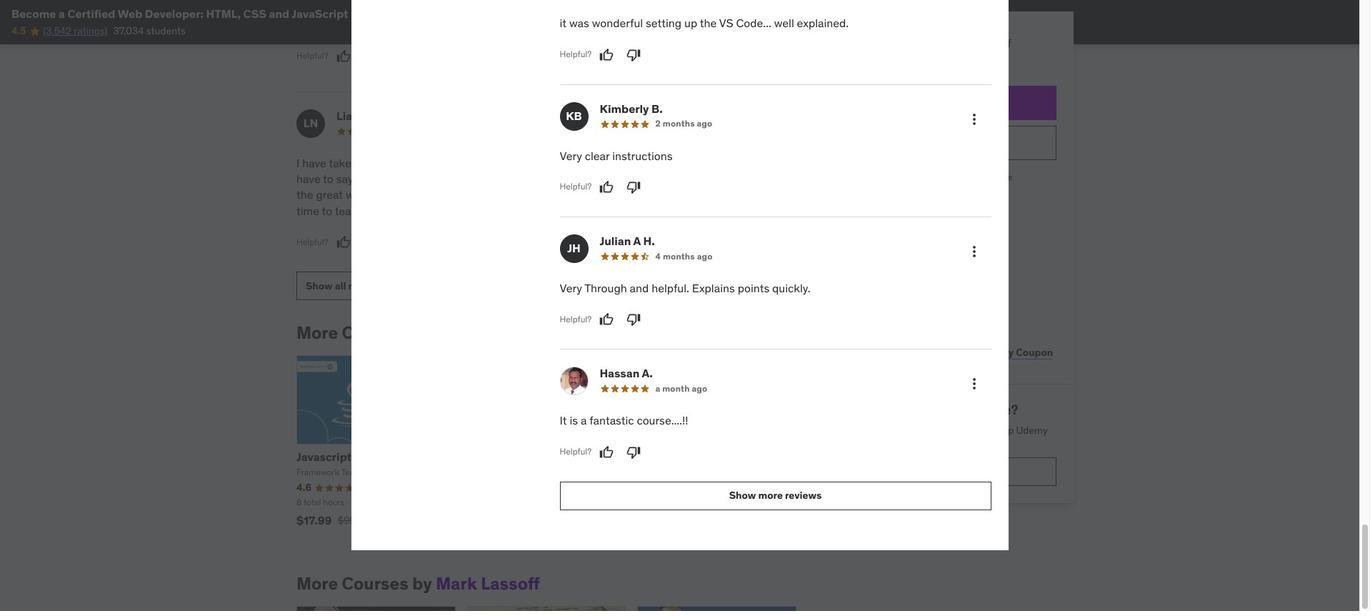 Task type: locate. For each thing, give the bounding box(es) containing it.
mark review by filippos k. as unhelpful image
[[625, 49, 639, 63]]

this left 'easy'
[[378, 204, 397, 218]]

2 horizontal spatial lectures
[[698, 510, 729, 521]]

kb
[[566, 109, 582, 123]]

1 vertical spatial it
[[558, 156, 565, 170]]

this down part
[[356, 172, 375, 186]]

25,000+
[[958, 424, 997, 437]]

top
[[1000, 424, 1015, 437]]

1 vertical spatial mark
[[436, 572, 477, 595]]

0 vertical spatial very
[[560, 148, 582, 163]]

development
[[498, 450, 571, 464]]

lectures down 165 reviews element
[[698, 510, 729, 521]]

online
[[427, 156, 458, 170]]

fundamentals
[[638, 463, 715, 478]]

framework inside the javascript for beginners framework tech
[[297, 467, 340, 478]]

ago for julian a h.
[[697, 251, 713, 261]]

day
[[906, 171, 921, 182]]

courses
[[342, 322, 409, 344], [342, 572, 409, 595]]

1 more from the top
[[297, 322, 338, 344]]

1 very from the top
[[560, 148, 582, 163]]

1 vertical spatial course
[[937, 346, 970, 359]]

0 vertical spatial lassoff
[[726, 481, 754, 491]]

0 horizontal spatial total
[[304, 497, 321, 507]]

for up 'follow'
[[448, 188, 462, 202]]

0 vertical spatial more
[[931, 401, 964, 418]]

1 horizontal spatial for
[[448, 188, 462, 202]]

ajax
[[467, 450, 495, 464]]

this
[[848, 200, 871, 214]]

more up beginner
[[759, 489, 783, 502]]

to up great
[[323, 172, 334, 186]]

1 vertical spatial up
[[518, 172, 531, 186]]

1 vertical spatial in
[[366, 204, 376, 218]]

1 vertical spatial show
[[729, 489, 756, 502]]

1 vertical spatial by
[[413, 572, 432, 595]]

more inside button
[[759, 489, 783, 502]]

1 vertical spatial more
[[297, 572, 338, 595]]

0 horizontal spatial mark
[[436, 572, 477, 595]]

0 horizontal spatial up
[[518, 172, 531, 186]]

more for more courses by framework tech
[[297, 322, 338, 344]]

instructions
[[613, 148, 673, 163]]

1 vertical spatial more
[[759, 489, 783, 502]]

is inside the i have taken part in many online courses but i have to say this is my favorite  (so far). keep up the great work and thank you for taking the time to teach in this easy to follow course.
[[378, 172, 386, 186]]

1 vertical spatial for
[[354, 450, 370, 464]]

quickly.
[[773, 281, 811, 295]]

0 horizontal spatial 2
[[656, 118, 661, 129]]

is left my
[[378, 172, 386, 186]]

0 vertical spatial in
[[384, 156, 393, 170]]

say
[[336, 172, 353, 186]]

lectures right 22
[[535, 497, 565, 507]]

become
[[11, 6, 56, 21]]

shorter.
[[718, 156, 757, 170]]

2 left or
[[904, 401, 912, 418]]

more
[[931, 401, 964, 418], [759, 489, 783, 502]]

lectures for javascript for beginners
[[364, 497, 395, 507]]

2 vertical spatial this
[[917, 346, 935, 359]]

courses down get
[[848, 438, 883, 451]]

helpful?
[[560, 49, 592, 59], [297, 50, 328, 61], [558, 50, 590, 61], [560, 181, 592, 192], [558, 188, 590, 199], [297, 236, 328, 247], [560, 314, 592, 324], [560, 446, 592, 457]]

total right 1 at the bottom left of page
[[643, 510, 660, 521]]

javascript for beginners link
[[297, 450, 428, 464]]

mark review by julian a h. as helpful image
[[600, 313, 614, 327]]

2 horizontal spatial this
[[917, 346, 935, 359]]

1 horizontal spatial reviews
[[785, 489, 822, 502]]

the down keep
[[499, 188, 516, 202]]

jh
[[568, 241, 581, 255]]

training
[[848, 401, 901, 418]]

hours
[[323, 497, 345, 507]]

0 vertical spatial more
[[297, 322, 338, 344]]

1 horizontal spatial mark
[[705, 481, 724, 491]]

a right it
[[581, 413, 587, 428]]

very left through
[[560, 281, 582, 295]]

$17.99 $99.99
[[297, 513, 370, 527]]

show for very through and helpful. explains points quickly.
[[729, 489, 756, 502]]

show left all
[[306, 279, 333, 292]]

ago for kimberly b.
[[697, 118, 713, 129]]

mark review by filippos k. as helpful image
[[598, 49, 612, 63]]

up right setting
[[685, 16, 698, 30]]

0 vertical spatial 2
[[656, 118, 661, 129]]

2 vertical spatial framework
[[638, 481, 681, 491]]

to inside button
[[947, 95, 958, 109]]

1 vertical spatial courses
[[848, 438, 883, 451]]

and inside the i have taken part in many online courses but i have to say this is my favorite  (so far). keep up the great work and thank you for taking the time to teach in this easy to follow course.
[[374, 188, 393, 202]]

it left great.. in the top left of the page
[[558, 156, 565, 170]]

months for kimberly b.
[[663, 118, 695, 129]]

tech inside the javascript for beginners framework tech
[[341, 467, 359, 478]]

by for mark
[[413, 572, 432, 595]]

4 months ago
[[656, 251, 713, 261]]

0 vertical spatial and
[[269, 6, 290, 21]]

gift
[[897, 346, 915, 359]]

courses inside the i have taken part in many online courses but i have to say this is my favorite  (so far). keep up the great work and thank you for taking the time to teach in this easy to follow course.
[[460, 156, 500, 170]]

r.
[[641, 108, 652, 123]]

1 horizontal spatial and
[[374, 188, 393, 202]]

83% off
[[972, 36, 1012, 50]]

0 horizontal spatial reviews
[[348, 279, 385, 292]]

i
[[297, 156, 300, 170]]

courses for framework
[[342, 322, 409, 344]]

explains
[[692, 281, 735, 295]]

additional actions for review by hassan a. image
[[966, 375, 983, 393]]

share button
[[848, 338, 882, 367]]

helpful? for mark review by kimberly b. as helpful 'image'
[[560, 181, 592, 192]]

n.
[[365, 108, 377, 123]]

time
[[297, 204, 319, 218]]

developer:
[[145, 6, 204, 21]]

1 vertical spatial 2
[[904, 401, 912, 418]]

0 horizontal spatial but
[[503, 156, 520, 170]]

more for more courses by mark lassoff
[[297, 572, 338, 595]]

0 horizontal spatial more
[[759, 489, 783, 502]]

show more reviews
[[729, 489, 822, 502]]

0 vertical spatial total
[[304, 497, 321, 507]]

a left month
[[656, 383, 661, 394]]

for inside the i have taken part in many online courses but i have to say this is my favorite  (so far). keep up the great work and thank you for taking the time to teach in this easy to follow course.
[[448, 188, 462, 202]]

1 horizontal spatial courses
[[848, 438, 883, 451]]

the
[[700, 16, 717, 30], [297, 188, 313, 202], [499, 188, 516, 202]]

by for framework
[[413, 322, 432, 344]]

tech left mark review by julian a h. as helpful icon
[[531, 322, 569, 344]]

0 vertical spatial reviews
[[348, 279, 385, 292]]

course up additional actions for review by hassan a. image
[[937, 346, 970, 359]]

become a certified web developer: html, css and javascript
[[11, 6, 348, 21]]

1 by from the top
[[413, 322, 432, 344]]

my
[[389, 172, 404, 186]]

course down 30-
[[874, 200, 911, 214]]

the left vs
[[700, 16, 717, 30]]

guarantee
[[973, 171, 1014, 182]]

the up time
[[297, 188, 313, 202]]

a up (3,542
[[59, 6, 65, 21]]

reviews for i have taken part in many online courses but i have to say this is my favorite  (so far). keep up the great work and thank you for taking the time to teach in this easy to follow course.
[[348, 279, 385, 292]]

total right 8
[[304, 497, 321, 507]]

helpful? for the "mark review by hassan a. as helpful" "icon"
[[560, 446, 592, 457]]

reviews for very through and helpful. explains points quickly.
[[785, 489, 822, 502]]

1 horizontal spatial more
[[931, 401, 964, 418]]

1 courses from the top
[[342, 322, 409, 344]]

1 horizontal spatial tech
[[531, 322, 569, 344]]

tech
[[531, 322, 569, 344], [341, 467, 359, 478]]

4.5
[[11, 25, 26, 37]]

1 vertical spatial this
[[378, 204, 397, 218]]

2 vertical spatial is
[[570, 413, 578, 428]]

2 courses from the top
[[342, 572, 409, 595]]

this right gift
[[917, 346, 935, 359]]

1 vertical spatial reviews
[[785, 489, 822, 502]]

helpful? for mark review by filippos k. as helpful image
[[558, 50, 590, 61]]

to left 'cart'
[[947, 95, 958, 109]]

more right or
[[931, 401, 964, 418]]

in down work
[[366, 204, 376, 218]]

tech for more courses by framework tech
[[531, 322, 569, 344]]

1 but from the left
[[503, 156, 520, 170]]

2 months ago
[[656, 118, 713, 129]]

2 horizontal spatial and
[[630, 281, 649, 295]]

72
[[352, 497, 362, 507]]

code...
[[736, 16, 772, 30]]

1 horizontal spatial lassoff
[[726, 481, 754, 491]]

by
[[413, 322, 432, 344], [413, 572, 432, 595]]

helpful.
[[652, 281, 690, 295]]

i have taken part in many online courses but i have to say this is my favorite  (so far). keep up the great work and thank you for taking the time to teach in this easy to follow course.
[[297, 156, 531, 218]]

have right i
[[302, 156, 327, 170]]

more down $17.99
[[297, 572, 338, 595]]

framework inside google sheets fundamentals framework tech, mark lassoff (165)
[[638, 481, 681, 491]]

in
[[384, 156, 393, 170], [366, 204, 376, 218]]

0 horizontal spatial tech
[[341, 467, 359, 478]]

more courses by framework tech
[[297, 322, 569, 344]]

up down i
[[518, 172, 531, 186]]

1 vertical spatial and
[[374, 188, 393, 202]]

but left i
[[503, 156, 520, 170]]

37,034
[[113, 25, 144, 37]]

and right css
[[269, 6, 290, 21]]

for right javascript
[[354, 450, 370, 464]]

0 vertical spatial courses
[[342, 322, 409, 344]]

0 horizontal spatial lectures
[[364, 497, 395, 507]]

people?
[[967, 401, 1019, 418]]

show up beginner
[[729, 489, 756, 502]]

easy
[[400, 204, 423, 218]]

udemy
[[1017, 424, 1049, 437]]

1 vertical spatial is
[[378, 172, 386, 186]]

1 vertical spatial lassoff
[[481, 572, 540, 595]]

teach
[[335, 204, 364, 218]]

it left 'was'
[[560, 16, 567, 30]]

back
[[952, 171, 971, 182]]

1 horizontal spatial show
[[729, 489, 756, 502]]

1 horizontal spatial up
[[685, 16, 698, 30]]

total for google sheets fundamentals
[[643, 510, 660, 521]]

1 vertical spatial very
[[560, 281, 582, 295]]

(165)
[[709, 496, 727, 506]]

is left great.. in the top left of the page
[[568, 156, 576, 170]]

0 vertical spatial framework
[[436, 322, 528, 344]]

total for javascript for beginners
[[304, 497, 321, 507]]

1 vertical spatial framework
[[297, 467, 340, 478]]

courses down show all reviews button
[[342, 322, 409, 344]]

wonderful
[[592, 16, 643, 30]]

ago
[[697, 118, 713, 129], [695, 125, 711, 136], [697, 251, 713, 261], [692, 383, 708, 394]]

and left the helpful.
[[630, 281, 649, 295]]

0 vertical spatial for
[[448, 188, 462, 202]]

0 horizontal spatial lassoff
[[481, 572, 540, 595]]

0 horizontal spatial courses
[[460, 156, 500, 170]]

well
[[774, 16, 795, 30]]

more
[[297, 322, 338, 344], [297, 572, 338, 595]]

more down all
[[297, 322, 338, 344]]

2 more from the top
[[297, 572, 338, 595]]

0 vertical spatial have
[[302, 156, 327, 170]]

0 vertical spatial mark
[[705, 481, 724, 491]]

lassoff
[[726, 481, 754, 491], [481, 572, 540, 595]]

1 vertical spatial courses
[[342, 572, 409, 595]]

1 horizontal spatial but
[[611, 156, 628, 170]]

lectures right 72
[[364, 497, 395, 507]]

2 by from the top
[[413, 572, 432, 595]]

helpful? for 'mark review by elvis i. as helpful' image
[[560, 49, 592, 59]]

follow
[[439, 204, 469, 218]]

37,034 students
[[113, 25, 186, 37]]

$99.99
[[338, 514, 370, 527]]

mark review by julian a h. as unhelpful image
[[627, 313, 641, 327]]

very left clear
[[560, 148, 582, 163]]

html,
[[206, 6, 241, 21]]

but right clear
[[611, 156, 628, 170]]

and down my
[[374, 188, 393, 202]]

0 horizontal spatial for
[[354, 450, 370, 464]]

0 vertical spatial show
[[306, 279, 333, 292]]

0 horizontal spatial framework
[[297, 467, 340, 478]]

additional actions for review by kimberly b. image
[[966, 110, 983, 128]]

months
[[663, 118, 695, 129], [661, 125, 693, 136], [663, 251, 695, 261]]

this
[[356, 172, 375, 186], [378, 204, 397, 218], [917, 346, 935, 359]]

1 vertical spatial tech
[[341, 467, 359, 478]]

1 horizontal spatial this
[[378, 204, 397, 218]]

julian
[[600, 234, 631, 248]]

0 vertical spatial is
[[568, 156, 576, 170]]

courses down $99.99
[[342, 572, 409, 595]]

2 right r.
[[656, 118, 661, 129]]

is right it
[[570, 413, 578, 428]]

courses up far).
[[460, 156, 500, 170]]

1 horizontal spatial total
[[643, 510, 660, 521]]

0 vertical spatial tech
[[531, 322, 569, 344]]

have down i
[[297, 172, 321, 186]]

tech down javascript for beginners link
[[341, 467, 359, 478]]

0 vertical spatial courses
[[460, 156, 500, 170]]

2 horizontal spatial framework
[[638, 481, 681, 491]]

1 horizontal spatial in
[[384, 156, 393, 170]]

$19.99
[[848, 28, 921, 57]]

thank
[[395, 188, 424, 202]]

mark inside google sheets fundamentals framework tech, mark lassoff (165)
[[705, 481, 724, 491]]

0 horizontal spatial in
[[366, 204, 376, 218]]

add to cart
[[923, 95, 983, 109]]

2 vertical spatial and
[[630, 281, 649, 295]]

0 horizontal spatial show
[[306, 279, 333, 292]]

0 vertical spatial by
[[413, 322, 432, 344]]

1 horizontal spatial framework
[[436, 322, 528, 344]]

0 horizontal spatial this
[[356, 172, 375, 186]]

0 vertical spatial it
[[560, 16, 567, 30]]

it is a fantastic course....!!
[[560, 413, 689, 428]]

8 total hours
[[297, 497, 345, 507]]

to up anywhere.
[[947, 424, 956, 437]]

in up my
[[384, 156, 393, 170]]

165 reviews element
[[709, 496, 727, 508]]

2 very from the top
[[560, 281, 582, 295]]

1 vertical spatial total
[[643, 510, 660, 521]]

1 horizontal spatial 2
[[904, 401, 912, 418]]

ago for yogesh r.
[[695, 125, 711, 136]]

course
[[874, 200, 911, 214], [937, 346, 970, 359]]

0 horizontal spatial course
[[874, 200, 911, 214]]

lectures for google sheets fundamentals
[[698, 510, 729, 521]]

beginners
[[372, 450, 428, 464]]



Task type: describe. For each thing, give the bounding box(es) containing it.
share
[[851, 346, 879, 359]]

16
[[687, 510, 696, 521]]

helpful? for mark review by yogesh r. as helpful icon
[[558, 188, 590, 199]]

show all reviews
[[306, 279, 385, 292]]

kimberly b.
[[600, 101, 663, 115]]

1 horizontal spatial lectures
[[535, 497, 565, 507]]

you
[[427, 188, 445, 202]]

0 horizontal spatial and
[[269, 6, 290, 21]]

additional actions for review by julian a h. image
[[966, 243, 983, 260]]

30-day money-back guarantee
[[892, 171, 1014, 182]]

(3,542 ratings)
[[43, 25, 108, 37]]

30-
[[892, 171, 906, 182]]

little
[[692, 156, 715, 170]]

0 horizontal spatial the
[[297, 188, 313, 202]]

framework for beginners
[[297, 467, 340, 478]]

16 lectures
[[687, 510, 729, 521]]

should
[[631, 156, 665, 170]]

coupon
[[1017, 346, 1054, 359]]

framework for by
[[436, 322, 528, 344]]

ajax development link
[[467, 450, 571, 464]]

ago for hassan a.
[[692, 383, 708, 394]]

yr
[[565, 116, 580, 130]]

months for yogesh r.
[[661, 125, 693, 136]]

3
[[654, 125, 659, 136]]

i
[[523, 156, 526, 170]]

web
[[118, 6, 142, 21]]

access
[[914, 424, 945, 437]]

hour
[[662, 510, 680, 521]]

0 vertical spatial up
[[685, 16, 698, 30]]

vs
[[720, 16, 734, 30]]

more inside training 2 or more people? get your team access to 25,000+ top udemy courses anytime, anywhere.
[[931, 401, 964, 418]]

very for very clear instructions
[[560, 148, 582, 163]]

get
[[848, 424, 865, 437]]

gift this course link
[[894, 338, 973, 367]]

javascript for beginners framework tech
[[297, 450, 428, 478]]

h.
[[644, 234, 655, 248]]

months for julian a h.
[[663, 251, 695, 261]]

it for it is great.. but should be a little shorter.
[[558, 156, 565, 170]]

google sheets fundamentals framework tech, mark lassoff (165)
[[638, 450, 754, 506]]

yogesh
[[598, 108, 638, 123]]

training 2 or more people? get your team access to 25,000+ top udemy courses anytime, anywhere.
[[848, 401, 1049, 451]]

mark review by yogesh r. as unhelpful image
[[625, 187, 639, 202]]

$17.99
[[297, 513, 332, 527]]

hassan a.
[[600, 366, 653, 380]]

courses inside training 2 or more people? get your team access to 25,000+ top udemy courses anytime, anywhere.
[[848, 438, 883, 451]]

courses for mark
[[342, 572, 409, 595]]

mark review by kimberly b. as unhelpful image
[[627, 180, 641, 194]]

1 horizontal spatial course
[[937, 346, 970, 359]]

(so
[[448, 172, 465, 186]]

liam n.
[[337, 108, 377, 123]]

this course includes:
[[848, 200, 963, 214]]

cart
[[961, 95, 983, 109]]

javascript
[[297, 450, 352, 464]]

mark review by hassan a. as helpful image
[[600, 445, 614, 459]]

work
[[346, 188, 371, 202]]

1 vertical spatial have
[[297, 172, 321, 186]]

0 vertical spatial this
[[356, 172, 375, 186]]

72 lectures
[[352, 497, 395, 507]]

framework tech link
[[436, 322, 569, 344]]

part
[[361, 156, 382, 170]]

add
[[923, 95, 945, 109]]

add to cart button
[[848, 85, 1057, 120]]

83%
[[972, 36, 996, 50]]

very for very through and helpful. explains points quickly.
[[560, 281, 582, 295]]

all
[[335, 279, 346, 292]]

is for it
[[568, 156, 576, 170]]

clear
[[585, 148, 610, 163]]

julian a h.
[[600, 234, 655, 248]]

2 but from the left
[[611, 156, 628, 170]]

mark review by liam n. as helpful image
[[336, 235, 351, 250]]

anytime,
[[886, 438, 924, 451]]

mark review by kimberly b. as helpful image
[[600, 180, 614, 194]]

a month ago
[[656, 383, 708, 394]]

1 horizontal spatial the
[[499, 188, 516, 202]]

mark review by yogesh r. as helpful image
[[598, 187, 612, 202]]

2 inside training 2 or more people? get your team access to 25,000+ top udemy courses anytime, anywhere.
[[904, 401, 912, 418]]

a right be
[[684, 156, 690, 170]]

anywhere.
[[926, 438, 972, 451]]

setting
[[646, 16, 682, 30]]

kimberly
[[600, 101, 649, 115]]

22 lectures
[[522, 497, 565, 507]]

or
[[915, 401, 928, 418]]

4.6
[[297, 481, 312, 494]]

students
[[146, 25, 186, 37]]

4
[[656, 251, 661, 261]]

up inside the i have taken part in many online courses but i have to say this is my favorite  (so far). keep up the great work and thank you for taking the time to teach in this easy to follow course.
[[518, 172, 531, 186]]

a.
[[642, 366, 653, 380]]

many
[[396, 156, 424, 170]]

but inside the i have taken part in many online courses but i have to say this is my favorite  (so far). keep up the great work and thank you for taking the time to teach in this easy to follow course.
[[503, 156, 520, 170]]

explained.
[[797, 16, 849, 30]]

apply coupon button
[[984, 338, 1057, 367]]

to down you
[[425, 204, 436, 218]]

money-
[[923, 171, 952, 182]]

0 vertical spatial course
[[874, 200, 911, 214]]

mark review by michael w. as helpful image
[[336, 49, 351, 63]]

3 months ago
[[654, 125, 711, 136]]

certified
[[67, 6, 115, 21]]

framework for fundamentals
[[638, 481, 681, 491]]

it is great.. but should be a little shorter.
[[558, 156, 757, 170]]

to inside training 2 or more people? get your team access to 25,000+ top udemy courses anytime, anywhere.
[[947, 424, 956, 437]]

far).
[[468, 172, 487, 186]]

mark review by elvis i. as unhelpful image
[[627, 48, 641, 62]]

mark lassoff link
[[436, 572, 540, 595]]

ratings)
[[74, 25, 108, 37]]

it for it was wonderful setting up the vs code... well explained.
[[560, 16, 567, 30]]

show more reviews button
[[560, 481, 992, 510]]

mark review by elvis i. as helpful image
[[600, 48, 614, 62]]

lassoff inside google sheets fundamentals framework tech, mark lassoff (165)
[[726, 481, 754, 491]]

css
[[243, 6, 267, 21]]

mark review by hassan a. as unhelpful image
[[627, 445, 641, 459]]

helpful? for mark review by julian a h. as helpful icon
[[560, 314, 592, 324]]

for inside the javascript for beginners framework tech
[[354, 450, 370, 464]]

javascript
[[292, 6, 348, 21]]

it
[[560, 413, 567, 428]]

course.
[[472, 204, 509, 218]]

beginner
[[736, 510, 771, 521]]

2 horizontal spatial the
[[700, 16, 717, 30]]

show for i have taken part in many online courses but i have to say this is my favorite  (so far). keep up the great work and thank you for taking the time to teach in this easy to follow course.
[[306, 279, 333, 292]]

(3,542
[[43, 25, 71, 37]]

very through and helpful. explains points quickly.
[[560, 281, 811, 295]]

to down great
[[322, 204, 332, 218]]

through
[[585, 281, 627, 295]]

is for it
[[570, 413, 578, 428]]

more courses by mark lassoff
[[297, 572, 540, 595]]

yogesh r.
[[598, 108, 652, 123]]

tech for javascript for beginners framework tech
[[341, 467, 359, 478]]

team
[[889, 424, 911, 437]]

google
[[638, 450, 677, 464]]



Task type: vqa. For each thing, say whether or not it's contained in the screenshot.
How to begin's the How
no



